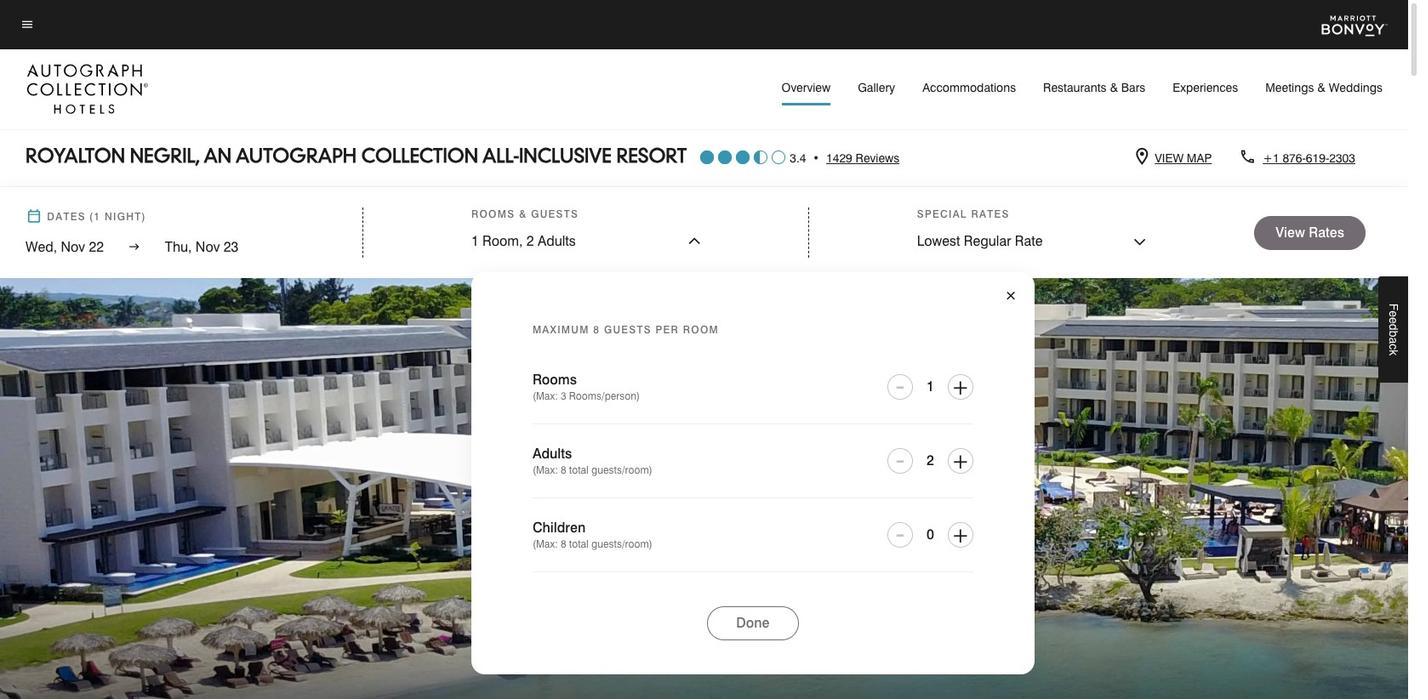 Task type: describe. For each thing, give the bounding box(es) containing it.
guests/room) for children
[[592, 538, 653, 551]]

(max: for rooms
[[533, 390, 558, 403]]

+ for 0
[[952, 521, 970, 548]]

view rates button
[[1255, 216, 1366, 250]]

arrow down image for rooms & guests
[[688, 232, 701, 254]]

1 room, 2 adults
[[471, 233, 576, 249]]

& for weddings
[[1318, 81, 1326, 94]]

an
[[204, 148, 232, 167]]

+ button for 0
[[948, 521, 974, 548]]

thu, nov 23
[[165, 239, 239, 255]]

•
[[813, 151, 820, 165]]

royalton
[[26, 148, 125, 167]]

royalton negril, an autograph collection all-inclusive resort
[[26, 148, 687, 167]]

+1
[[1263, 151, 1280, 165]]

dates
[[47, 210, 86, 223]]

marriott bonvoy image
[[1322, 14, 1388, 36]]

- button for 2
[[888, 440, 913, 476]]

+1 876-619-2303
[[1263, 151, 1356, 165]]

experiences
[[1173, 81, 1239, 94]]

8 for adults
[[561, 464, 567, 477]]

nov for wed,
[[61, 239, 85, 255]]

- button for 0
[[888, 515, 913, 550]]

0 vertical spatial 2
[[527, 233, 534, 249]]

- for 1
[[896, 366, 905, 402]]

3 element
[[764, 697, 777, 700]]

rooms & guests
[[471, 208, 579, 220]]

regular
[[964, 233, 1012, 249]]

2303
[[1330, 151, 1356, 165]]

meetings & weddings link
[[1266, 81, 1383, 94]]

view rates
[[1276, 224, 1345, 240]]

meetings & weddings
[[1266, 81, 1383, 94]]

overview
[[782, 81, 831, 94]]

thu,
[[165, 239, 192, 255]]

a
[[1387, 337, 1401, 344]]

0 vertical spatial adults
[[538, 233, 576, 249]]

reviews
[[856, 151, 900, 165]]

restaurants & bars
[[1044, 81, 1146, 94]]

619-
[[1306, 151, 1330, 165]]

f
[[1387, 304, 1401, 311]]

room
[[683, 323, 719, 336]]

- for 0
[[896, 515, 905, 550]]

map
[[1187, 151, 1212, 165]]

f e e d b a c k
[[1387, 304, 1401, 356]]

bars
[[1122, 81, 1146, 94]]

lowest
[[917, 233, 960, 249]]

guests/room) for adults
[[592, 464, 653, 477]]

meetings
[[1266, 81, 1315, 94]]

(
[[89, 210, 94, 223]]

total for children
[[569, 538, 589, 551]]

d
[[1387, 324, 1401, 331]]

night)
[[105, 210, 146, 223]]

+ button for 2
[[948, 447, 974, 474]]

rate
[[1015, 233, 1043, 249]]

c
[[1387, 344, 1401, 350]]

1 vertical spatial 2
[[927, 453, 934, 469]]

lowest regular rate
[[917, 233, 1043, 249]]

resort
[[617, 148, 687, 167]]

1429 reviews link
[[826, 149, 900, 166]]

calendar image
[[26, 208, 44, 226]]

1 for 1
[[927, 379, 934, 395]]

876-
[[1283, 151, 1306, 165]]

weddings
[[1329, 81, 1383, 94]]

total for adults
[[569, 464, 589, 477]]

- for 2
[[896, 440, 905, 476]]



Task type: vqa. For each thing, say whether or not it's contained in the screenshot.
EUROPE
no



Task type: locate. For each thing, give the bounding box(es) containing it.
phone image
[[1239, 150, 1256, 166]]

maximum 8 guests per room
[[533, 323, 719, 336]]

1 vertical spatial + button
[[948, 447, 974, 474]]

wed, nov 22
[[26, 239, 104, 255]]

0 vertical spatial 1
[[94, 210, 101, 223]]

e up b
[[1387, 317, 1401, 324]]

total inside children (max: 8 total guests/room)
[[569, 538, 589, 551]]

0 horizontal spatial &
[[519, 208, 527, 220]]

1 vertical spatial rates
[[1309, 224, 1345, 240]]

+ for 1
[[952, 373, 970, 400]]

arrow down image
[[688, 232, 701, 254], [1134, 232, 1147, 254]]

(max: inside rooms (max: 3 rooms/person)
[[533, 390, 558, 403]]

per
[[656, 323, 679, 336]]

1 vertical spatial 8
[[561, 464, 567, 477]]

view map
[[1155, 151, 1212, 165]]

k
[[1387, 350, 1401, 356]]

0 vertical spatial guests/room)
[[592, 464, 653, 477]]

8 for children
[[561, 538, 567, 551]]

8 up children
[[561, 464, 567, 477]]

0 horizontal spatial nov
[[61, 239, 85, 255]]

restaurants & bars link
[[1044, 81, 1146, 94]]

2 vertical spatial +
[[952, 521, 970, 548]]

8
[[593, 323, 600, 336], [561, 464, 567, 477], [561, 538, 567, 551]]

3 (max: from the top
[[533, 538, 558, 551]]

rates for special rates
[[972, 208, 1010, 220]]

experiences link
[[1173, 81, 1239, 94]]

+ button
[[948, 373, 974, 400], [948, 447, 974, 474], [948, 521, 974, 548]]

0 vertical spatial -
[[896, 366, 905, 402]]

1 e from the top
[[1387, 311, 1401, 317]]

2 (max: from the top
[[533, 464, 558, 477]]

1 element
[[632, 697, 645, 700]]

2 right room,
[[527, 233, 534, 249]]

maximum
[[533, 323, 590, 336]]

22
[[89, 239, 104, 255]]

0
[[927, 527, 934, 543]]

2 e from the top
[[1387, 317, 1401, 324]]

1 horizontal spatial rates
[[1309, 224, 1345, 240]]

0 horizontal spatial arrow down image
[[688, 232, 701, 254]]

3
[[561, 390, 567, 403]]

1 (max: from the top
[[533, 390, 558, 403]]

+ button for 1
[[948, 373, 974, 400]]

1 vertical spatial guests/room)
[[592, 538, 653, 551]]

rooms for rooms (max: 3 rooms/person)
[[533, 372, 577, 388]]

1 vertical spatial 1
[[471, 233, 479, 249]]

1 vertical spatial rooms
[[533, 372, 577, 388]]

adults inside adults (max: 8 total guests/room)
[[533, 446, 572, 462]]

0 horizontal spatial rates
[[972, 208, 1010, 220]]

restaurants
[[1044, 81, 1107, 94]]

view
[[1276, 224, 1305, 240]]

1 - from the top
[[896, 366, 905, 402]]

2 arrow down image from the left
[[1134, 232, 1147, 254]]

done
[[736, 615, 770, 632]]

+ for 2
[[952, 447, 970, 474]]

total
[[569, 464, 589, 477], [569, 538, 589, 551]]

8 left guests at top
[[593, 323, 600, 336]]

gallery link
[[858, 81, 896, 94]]

arrow down image for special rates
[[1134, 232, 1147, 254]]

&
[[1110, 81, 1118, 94], [1318, 81, 1326, 94], [519, 208, 527, 220]]

wed,
[[26, 239, 57, 255]]

0 vertical spatial - button
[[888, 366, 913, 402]]

total up children
[[569, 464, 589, 477]]

(max: for children
[[533, 538, 558, 551]]

(max:
[[533, 390, 558, 403], [533, 464, 558, 477], [533, 538, 558, 551]]

0 vertical spatial + button
[[948, 373, 974, 400]]

1 horizontal spatial 1
[[471, 233, 479, 249]]

2
[[527, 233, 534, 249], [927, 453, 934, 469]]

2 guests/room) from the top
[[592, 538, 653, 551]]

guests/room)
[[592, 464, 653, 477], [592, 538, 653, 551]]

(max: inside children (max: 8 total guests/room)
[[533, 538, 558, 551]]

0 horizontal spatial 1
[[94, 210, 101, 223]]

nov left 22 at the left top of the page
[[61, 239, 85, 255]]

view map link
[[1148, 149, 1212, 166]]

8 inside adults (max: 8 total guests/room)
[[561, 464, 567, 477]]

rates
[[972, 208, 1010, 220], [1309, 224, 1345, 240]]

inclusive
[[519, 148, 612, 167]]

children (max: 8 total guests/room)
[[533, 520, 653, 551]]

1 vertical spatial -
[[896, 440, 905, 476]]

1 horizontal spatial &
[[1110, 81, 1118, 94]]

b
[[1387, 331, 1401, 337]]

3 - from the top
[[896, 515, 905, 550]]

autograph
[[236, 148, 357, 167]]

2 up 0
[[927, 453, 934, 469]]

close image
[[1004, 289, 1018, 305]]

special
[[917, 208, 968, 220]]

rates for view rates
[[1309, 224, 1345, 240]]

2 vertical spatial 1
[[927, 379, 934, 395]]

1 + button from the top
[[948, 373, 974, 400]]

2 vertical spatial + button
[[948, 521, 974, 548]]

2 + from the top
[[952, 447, 970, 474]]

2 + button from the top
[[948, 447, 974, 474]]

+
[[952, 373, 970, 400], [952, 447, 970, 474], [952, 521, 970, 548]]

0 vertical spatial rooms
[[471, 208, 515, 220]]

rooms up room,
[[471, 208, 515, 220]]

2 horizontal spatial &
[[1318, 81, 1326, 94]]

1 + from the top
[[952, 373, 970, 400]]

menu image
[[20, 17, 34, 33]]

+1 876-619-2303 link
[[1256, 149, 1356, 166]]

1 vertical spatial +
[[952, 447, 970, 474]]

1429
[[826, 151, 853, 165]]

1 horizontal spatial nov
[[196, 239, 220, 255]]

- button
[[888, 366, 913, 402], [888, 440, 913, 476], [888, 515, 913, 550]]

nov for thu,
[[196, 239, 220, 255]]

f e e d b a c k button
[[1379, 277, 1409, 383]]

2 horizontal spatial 1
[[927, 379, 934, 395]]

1 vertical spatial adults
[[533, 446, 572, 462]]

gallery
[[858, 81, 896, 94]]

nov
[[61, 239, 85, 255], [196, 239, 220, 255]]

adults
[[538, 233, 576, 249], [533, 446, 572, 462]]

(max: for adults
[[533, 464, 558, 477]]

0 vertical spatial rates
[[972, 208, 1010, 220]]

1
[[94, 210, 101, 223], [471, 233, 479, 249], [927, 379, 934, 395]]

autograph collection unique hotels image
[[26, 63, 149, 114]]

accommodations link
[[923, 81, 1016, 94]]

& for bars
[[1110, 81, 1118, 94]]

adults down 'guests'
[[538, 233, 576, 249]]

rates inside button
[[1309, 224, 1345, 240]]

0 vertical spatial total
[[569, 464, 589, 477]]

rooms (max: 3 rooms/person)
[[533, 372, 640, 403]]

& right meetings
[[1318, 81, 1326, 94]]

rooms for rooms & guests
[[471, 208, 515, 220]]

3 + button from the top
[[948, 521, 974, 548]]

1 vertical spatial - button
[[888, 440, 913, 476]]

2 total from the top
[[569, 538, 589, 551]]

rates right view
[[1309, 224, 1345, 240]]

1 for 1 room, 2 adults
[[471, 233, 479, 249]]

2 vertical spatial - button
[[888, 515, 913, 550]]

(max: inside adults (max: 8 total guests/room)
[[533, 464, 558, 477]]

0 vertical spatial 8
[[593, 323, 600, 336]]

children
[[533, 520, 586, 536]]

(max: down children
[[533, 538, 558, 551]]

adults down 3
[[533, 446, 572, 462]]

nov left 23
[[196, 239, 220, 255]]

(max: left 3
[[533, 390, 558, 403]]

1 horizontal spatial rooms
[[533, 372, 577, 388]]

1 horizontal spatial arrow down image
[[1134, 232, 1147, 254]]

view
[[1155, 151, 1184, 165]]

guests/room) inside children (max: 8 total guests/room)
[[592, 538, 653, 551]]

overview link
[[782, 81, 831, 106]]

2 vertical spatial (max:
[[533, 538, 558, 551]]

3.4 • 1429 reviews
[[790, 151, 900, 165]]

dates ( 1 night)
[[47, 210, 146, 223]]

0 horizontal spatial 2
[[527, 233, 534, 249]]

0 vertical spatial +
[[952, 373, 970, 400]]

adults (max: 8 total guests/room)
[[533, 446, 653, 477]]

0 horizontal spatial rooms
[[471, 208, 515, 220]]

e
[[1387, 311, 1401, 317], [1387, 317, 1401, 324]]

& for guests
[[519, 208, 527, 220]]

3 + from the top
[[952, 521, 970, 548]]

& up 1 room, 2 adults
[[519, 208, 527, 220]]

1 vertical spatial (max:
[[533, 464, 558, 477]]

accommodations
[[923, 81, 1016, 94]]

-
[[896, 366, 905, 402], [896, 440, 905, 476], [896, 515, 905, 550]]

3 - button from the top
[[888, 515, 913, 550]]

collection
[[362, 148, 478, 167]]

location image
[[1136, 150, 1148, 166]]

rooms/person)
[[569, 390, 640, 403]]

1 arrow down image from the left
[[688, 232, 701, 254]]

guests/room) inside adults (max: 8 total guests/room)
[[592, 464, 653, 477]]

room,
[[483, 233, 523, 249]]

2 vertical spatial 8
[[561, 538, 567, 551]]

1 horizontal spatial 2
[[927, 453, 934, 469]]

23
[[224, 239, 239, 255]]

1 nov from the left
[[61, 239, 85, 255]]

2 - button from the top
[[888, 440, 913, 476]]

1 guests/room) from the top
[[592, 464, 653, 477]]

done button
[[707, 607, 799, 641]]

1 total from the top
[[569, 464, 589, 477]]

rates up the regular
[[972, 208, 1010, 220]]

(max: up children
[[533, 464, 558, 477]]

rooms inside rooms (max: 3 rooms/person)
[[533, 372, 577, 388]]

1 vertical spatial total
[[569, 538, 589, 551]]

- button for 1
[[888, 366, 913, 402]]

lowest regular rate button
[[917, 232, 1147, 254]]

8 down children
[[561, 538, 567, 551]]

1 - button from the top
[[888, 366, 913, 402]]

negril,
[[130, 148, 200, 167]]

guests
[[604, 323, 652, 336]]

2 nov from the left
[[196, 239, 220, 255]]

e up d
[[1387, 311, 1401, 317]]

guests
[[531, 208, 579, 220]]

total down children
[[569, 538, 589, 551]]

rooms
[[471, 208, 515, 220], [533, 372, 577, 388]]

& left bars
[[1110, 81, 1118, 94]]

total inside adults (max: 8 total guests/room)
[[569, 464, 589, 477]]

2 - from the top
[[896, 440, 905, 476]]

rooms up 3
[[533, 372, 577, 388]]

0 vertical spatial (max:
[[533, 390, 558, 403]]

3.4
[[790, 151, 806, 165]]

2 vertical spatial -
[[896, 515, 905, 550]]

all-
[[483, 148, 519, 167]]

special rates
[[917, 208, 1010, 220]]

8 inside children (max: 8 total guests/room)
[[561, 538, 567, 551]]



